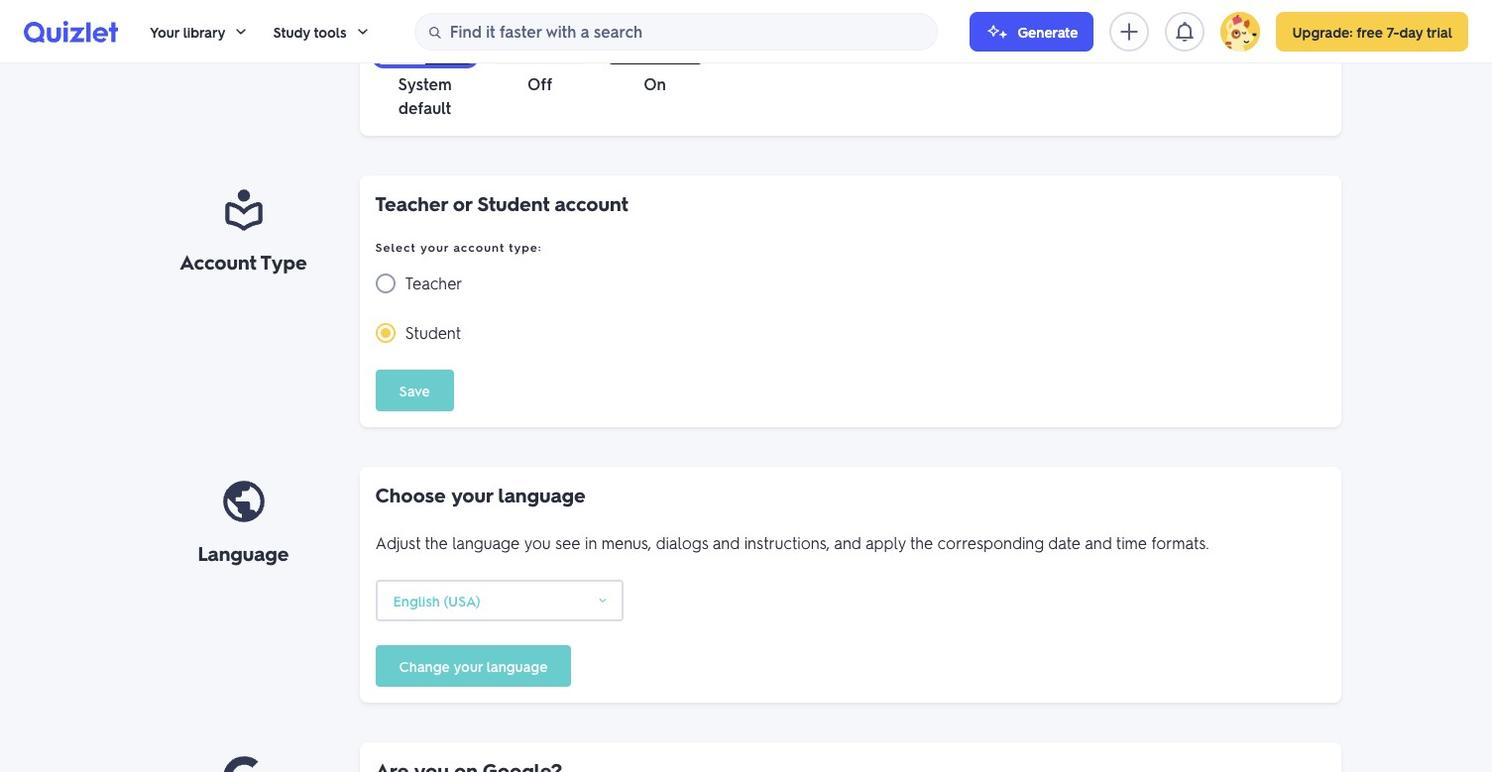 Task type: vqa. For each thing, say whether or not it's contained in the screenshot.
sparkle icon
yes



Task type: describe. For each thing, give the bounding box(es) containing it.
mode
[[245, 23, 298, 49]]

1 and from the left
[[712, 533, 740, 553]]

study
[[273, 22, 310, 40]]

change your language button
[[375, 646, 571, 687]]

select your account type:
[[375, 239, 542, 255]]

1 quizlet image from the top
[[24, 20, 118, 43]]

study tools
[[273, 22, 347, 40]]

upgrade: free 7-day trial
[[1292, 22, 1452, 40]]

2 and from the left
[[834, 533, 861, 553]]

night
[[189, 23, 239, 49]]

1 vertical spatial account
[[453, 239, 505, 255]]

change
[[399, 657, 450, 675]]

trial
[[1426, 22, 1452, 40]]

corresponding
[[937, 533, 1044, 553]]

upgrade: free 7-day trial button
[[1276, 11, 1468, 51]]

menus,
[[602, 533, 652, 553]]

caret down image
[[233, 23, 249, 39]]

sparkle image
[[986, 19, 1010, 43]]

language
[[198, 540, 289, 566]]

save button
[[375, 370, 454, 412]]

day
[[1399, 22, 1423, 40]]

search image
[[427, 24, 443, 40]]

3 and from the left
[[1085, 533, 1112, 553]]

off
[[527, 73, 552, 94]]

teacher for teacher
[[405, 273, 462, 294]]

adjust
[[375, 533, 421, 553]]

teacher for teacher or student account
[[375, 190, 448, 216]]

see
[[555, 533, 580, 553]]

library
[[183, 22, 226, 40]]

generate
[[1018, 22, 1078, 40]]

your library button
[[150, 0, 249, 62]]

tools
[[314, 22, 347, 40]]

2 the from the left
[[910, 533, 933, 553]]

Search field
[[415, 13, 937, 51]]

system default
[[398, 73, 452, 118]]

formats.
[[1151, 533, 1209, 553]]

profile picture image
[[1221, 11, 1260, 51]]

apply
[[865, 533, 906, 553]]

night mode
[[189, 23, 298, 49]]

account
[[180, 249, 256, 275]]

7-
[[1386, 22, 1399, 40]]

you
[[524, 533, 551, 553]]

type
[[260, 249, 307, 275]]

your for change
[[454, 657, 483, 675]]

select
[[375, 239, 416, 255]]



Task type: locate. For each thing, give the bounding box(es) containing it.
quizlet image
[[24, 20, 118, 43], [24, 21, 118, 43]]

student
[[477, 190, 549, 216], [405, 322, 461, 343]]

account
[[555, 190, 628, 216], [453, 239, 505, 255]]

None search field
[[414, 12, 938, 51]]

0 vertical spatial teacher
[[375, 190, 448, 216]]

1 vertical spatial your
[[451, 482, 493, 508]]

0 vertical spatial student
[[477, 190, 549, 216]]

language right change
[[486, 657, 548, 675]]

choose
[[375, 482, 446, 508]]

1 horizontal spatial and
[[834, 533, 861, 553]]

create image
[[1118, 19, 1142, 43]]

Search text field
[[450, 13, 932, 51]]

language for change your language
[[486, 657, 548, 675]]

1 horizontal spatial account
[[555, 190, 628, 216]]

the right apply
[[910, 533, 933, 553]]

2 quizlet image from the top
[[24, 21, 118, 43]]

dialogs
[[656, 533, 708, 553]]

your
[[150, 22, 179, 40]]

default
[[398, 97, 451, 118]]

or
[[453, 190, 472, 216]]

0 horizontal spatial the
[[425, 533, 448, 553]]

instructions,
[[744, 533, 830, 553]]

0 horizontal spatial account
[[453, 239, 505, 255]]

time
[[1116, 533, 1147, 553]]

choose your language
[[375, 482, 585, 508]]

your right choose
[[451, 482, 493, 508]]

generate button
[[970, 11, 1094, 51]]

language inside "button"
[[486, 657, 548, 675]]

your for choose
[[451, 482, 493, 508]]

2 vertical spatial your
[[454, 657, 483, 675]]

language for adjust the language you see in menus, dialogs and instructions, and apply the corresponding date and time formats.
[[452, 533, 520, 553]]

and
[[712, 533, 740, 553], [834, 533, 861, 553], [1085, 533, 1112, 553]]

and left apply
[[834, 533, 861, 553]]

2 vertical spatial language
[[486, 657, 548, 675]]

and left "time"
[[1085, 533, 1112, 553]]

language up you
[[498, 482, 585, 508]]

language down choose your language
[[452, 533, 520, 553]]

and right dialogs
[[712, 533, 740, 553]]

1 vertical spatial student
[[405, 322, 461, 343]]

teacher down the select your account type:
[[405, 273, 462, 294]]

teacher
[[375, 190, 448, 216], [405, 273, 462, 294]]

1 the from the left
[[425, 533, 448, 553]]

teacher or student account
[[375, 190, 628, 216]]

adjust the language you see in menus, dialogs and instructions, and apply the corresponding date and time formats.
[[375, 533, 1209, 553]]

2 horizontal spatial and
[[1085, 533, 1112, 553]]

1 horizontal spatial the
[[910, 533, 933, 553]]

language for choose your language
[[498, 482, 585, 508]]

upgrade:
[[1292, 22, 1353, 40]]

caret down image
[[355, 23, 370, 39]]

in
[[585, 533, 597, 553]]

0 vertical spatial language
[[498, 482, 585, 508]]

0 horizontal spatial student
[[405, 322, 461, 343]]

save
[[399, 382, 430, 400]]

1 vertical spatial teacher
[[405, 273, 462, 294]]

the right adjust
[[425, 533, 448, 553]]

account type
[[180, 249, 307, 275]]

type:
[[509, 239, 542, 255]]

free
[[1356, 22, 1383, 40]]

0 vertical spatial account
[[555, 190, 628, 216]]

1 vertical spatial language
[[452, 533, 520, 553]]

system
[[398, 73, 452, 94]]

1 horizontal spatial student
[[477, 190, 549, 216]]

language
[[498, 482, 585, 508], [452, 533, 520, 553], [486, 657, 548, 675]]

your right change
[[454, 657, 483, 675]]

student up type: at the top
[[477, 190, 549, 216]]

study tools button
[[273, 0, 370, 62]]

teacher up 'select'
[[375, 190, 448, 216]]

0 horizontal spatial and
[[712, 533, 740, 553]]

your inside change your language "button"
[[454, 657, 483, 675]]

your right 'select'
[[420, 239, 449, 255]]

change your language
[[399, 657, 548, 675]]

0 vertical spatial your
[[420, 239, 449, 255]]

student up the save button
[[405, 322, 461, 343]]

your for select
[[420, 239, 449, 255]]

on
[[644, 73, 666, 94]]

your
[[420, 239, 449, 255], [451, 482, 493, 508], [454, 657, 483, 675]]

your library
[[150, 22, 226, 40]]

bell image
[[1173, 19, 1197, 43]]

the
[[425, 533, 448, 553], [910, 533, 933, 553]]

date
[[1048, 533, 1081, 553]]



